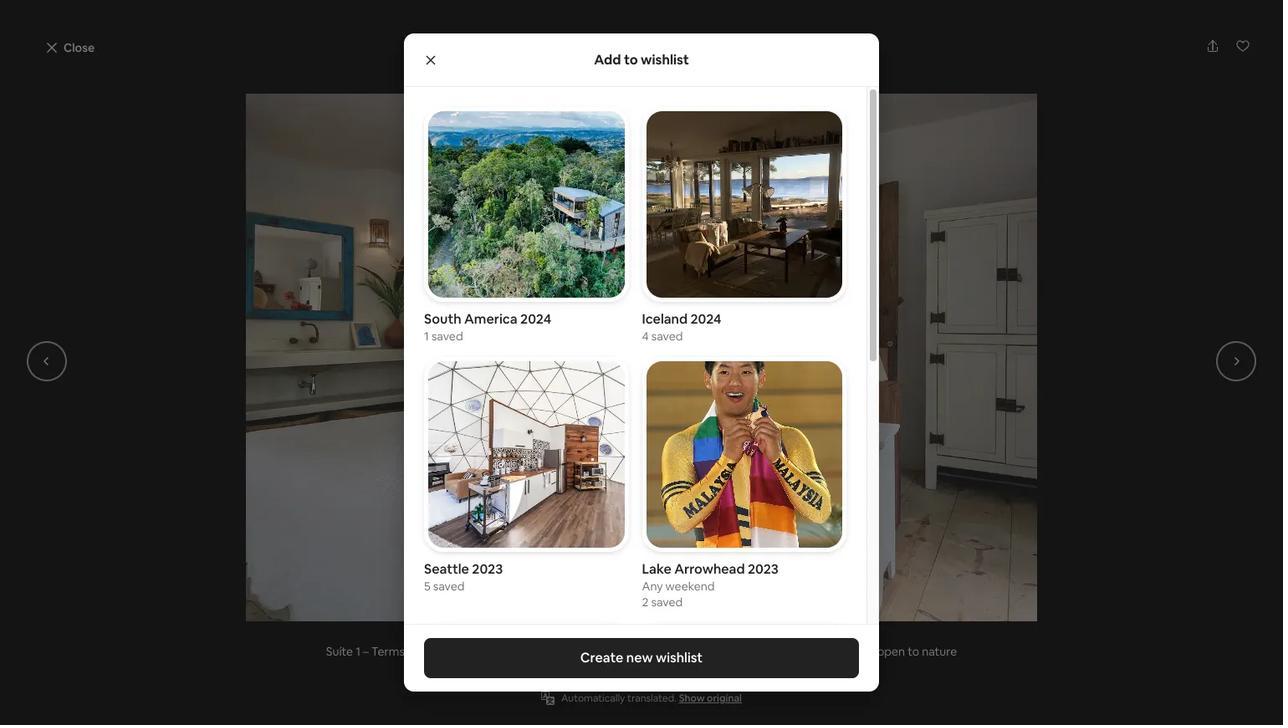 Task type: vqa. For each thing, say whether or not it's contained in the screenshot.
Monthly
yes



Task type: describe. For each thing, give the bounding box(es) containing it.
private
[[646, 665, 683, 680]]

shower
[[835, 644, 875, 660]]

and inside "amenities for everyday living the host has equipped this place for long stays—kitchen, washer, dryer, and ac included."
[[605, 683, 625, 698]]

a casa das apsaras é espaçosa, decorada com charme rústico. um espaço único e completo para ser desfrutado por toda a família e por muitos amigos. durante a sua estadia, a casa é toda sua.

saia de férias e
sinta-se em casa na
casa das apsaras image
[[642, 357, 870, 541]]

amenities
[[221, 661, 285, 679]]

83 inside 83 reviews · bahia, brazil
[[215, 121, 228, 136]]

beds inside suíte 1 – terms spacious, includes desk desk desk area. 1 double bed or 2 single beds bathroom shower open to nature in private space private garden
[[750, 644, 776, 660]]

double
[[629, 644, 666, 660]]

22 / 47
[[621, 39, 663, 56]]

$18,125
[[813, 589, 875, 612]]

0 horizontal spatial 1
[[356, 644, 361, 660]]

lake
[[642, 560, 672, 578]]

garden
[[686, 665, 724, 680]]

spacious,
[[408, 644, 458, 660]]

translated.
[[628, 692, 677, 706]]

Start your search search field
[[510, 13, 761, 54]]

arrowhead
[[675, 560, 745, 578]]

nature
[[923, 644, 958, 660]]

your
[[561, 26, 586, 41]]

quadrado
[[596, 85, 700, 114]]

wishlist for iceland 2024, 4 saved group
[[642, 107, 847, 344]]

start your search
[[531, 26, 625, 41]]

0 horizontal spatial show
[[679, 692, 705, 706]]

baths
[[400, 595, 435, 613]]

show original button
[[679, 692, 742, 706]]

washer,
[[529, 683, 569, 698]]

lake arrowhead 2023 any weekend 2 saved
[[642, 560, 779, 610]]

· left '19'
[[319, 595, 322, 613]]

7.5
[[381, 595, 397, 613]]

saved inside the iceland 2024 4 saved
[[652, 329, 683, 344]]

seattle 2023 5 saved
[[424, 560, 503, 594]]

· left the bahia,
[[280, 121, 283, 139]]

$18,125 $14,784 monthly before taxes
[[813, 589, 944, 628]]

4
[[642, 329, 649, 344]]

includes
[[461, 644, 505, 660]]

search
[[589, 26, 625, 41]]

share
[[1010, 122, 1042, 137]]

reviews inside 83 reviews · bahia, brazil
[[231, 121, 273, 136]]

add to wishlist dialog
[[404, 33, 880, 726]]

create new wishlist button
[[424, 639, 860, 679]]

1 vertical spatial for
[[400, 683, 415, 698]]

saved inside south america 2024 1 saved
[[432, 329, 463, 344]]

2024 inside the iceland 2024 4 saved
[[691, 310, 722, 328]]

area.
[[592, 644, 619, 660]]

america
[[465, 310, 518, 328]]

apsaras
[[197, 85, 280, 114]]

wishlist for south america 2024, 1 saved group
[[424, 107, 629, 344]]

beds inside entire home hosted by alexandra · 9 bedrooms · 19 beds · 7.5 baths
[[341, 595, 372, 613]]

2 desk from the left
[[536, 644, 562, 660]]

any
[[642, 579, 663, 594]]

long
[[418, 683, 441, 698]]

bed
[[669, 644, 690, 660]]

0 horizontal spatial for
[[287, 661, 306, 679]]

entire
[[167, 567, 218, 590]]

3 desk from the left
[[564, 644, 590, 660]]

ac
[[628, 683, 644, 698]]

suíte 3 – térreo
parede de pau a pique, técnica tradicional de trancoso.
decorada com almofadas de kilim e abajures feitos por artesãos locais.
1 cama de casal ou 2 camas de solteiro
banheiro
jardim privado image
[[167, 159, 636, 541]]

· left 9
[[235, 595, 239, 613]]

1 horizontal spatial reviews
[[1040, 595, 1083, 610]]

equipped
[[291, 683, 343, 698]]

wishlist for create new wishlist
[[656, 650, 703, 667]]

0 horizontal spatial and
[[464, 85, 502, 114]]

iceland
[[642, 310, 688, 328]]

show all photos button
[[951, 492, 1084, 521]]

stays—kitchen,
[[444, 683, 526, 698]]

create new wishlist
[[581, 650, 703, 667]]

1 vertical spatial to
[[569, 85, 592, 114]]

open
[[878, 644, 906, 660]]

2024 inside south america 2024 1 saved
[[521, 310, 552, 328]]

bedrooms
[[252, 595, 316, 613]]

· left '7.5'
[[375, 595, 378, 613]]

1 desk from the left
[[508, 644, 533, 660]]

suíte
[[326, 644, 353, 660]]

has
[[270, 683, 289, 698]]

amenities for everyday living the host has equipped this place for long stays—kitchen, washer, dryer, and ac included.
[[221, 661, 696, 698]]

4.86
[[992, 595, 1016, 610]]

0 horizontal spatial 83 reviews button
[[215, 121, 273, 137]]

start
[[531, 26, 559, 41]]

1 inside south america 2024 1 saved
[[424, 329, 429, 344]]

create
[[581, 650, 624, 667]]

in
[[560, 665, 569, 680]]

2 inside lake arrowhead 2023 any weekend 2 saved
[[642, 595, 649, 610]]

1 horizontal spatial 83 reviews button
[[1024, 595, 1083, 610]]

everyday
[[309, 661, 367, 679]]

–
[[363, 644, 369, 660]]

5
[[424, 579, 431, 594]]

2 inside suíte 1 – terms spacious, includes desk desk desk area. 1 double bed or 2 single beds bathroom shower open to nature in private space private garden
[[707, 644, 713, 660]]

taxes
[[898, 613, 927, 628]]

apsaras house - spacious and close to quadrado
[[197, 85, 700, 114]]

brazil
[[325, 121, 354, 136]]

wishlist for add to wishlist
[[641, 51, 689, 68]]



Task type: locate. For each thing, give the bounding box(es) containing it.
south america 2024 1 saved
[[424, 310, 552, 344]]

0 vertical spatial reviews
[[231, 121, 273, 136]]

22
[[621, 39, 636, 56]]

wishlist inside create new wishlist button
[[656, 650, 703, 667]]

2023 right the arrowhead
[[748, 560, 779, 578]]

1 left the –
[[356, 644, 361, 660]]

saved down any
[[652, 595, 683, 610]]

show
[[985, 499, 1015, 514], [679, 692, 705, 706]]

1 horizontal spatial show
[[985, 499, 1015, 514]]

1 horizontal spatial 83
[[1024, 595, 1038, 610]]

add
[[595, 51, 622, 68]]

2023 inside lake arrowhead 2023 any weekend 2 saved
[[748, 560, 779, 578]]

place
[[368, 683, 397, 698]]

9
[[242, 595, 249, 613]]

0 horizontal spatial beds
[[341, 595, 372, 613]]

saved down iceland
[[652, 329, 683, 344]]

2 horizontal spatial desk
[[564, 644, 590, 660]]

reviews
[[231, 121, 273, 136], [1040, 595, 1083, 610]]

automatically translated. show original
[[562, 692, 742, 706]]

this
[[346, 683, 365, 698]]

share button
[[984, 116, 1048, 144]]

reviews right 4.86
[[1040, 595, 1083, 610]]

0 vertical spatial for
[[287, 661, 306, 679]]

1 horizontal spatial beds
[[750, 644, 776, 660]]

bathroom
[[779, 644, 832, 660]]

add to wishlist
[[595, 51, 689, 68]]

1 vertical spatial 83
[[1024, 595, 1038, 610]]

83 reviews button
[[215, 121, 273, 137], [1024, 595, 1083, 610]]

1 down south
[[424, 329, 429, 344]]

2 2023 from the left
[[748, 560, 779, 578]]

to
[[624, 51, 638, 68], [569, 85, 592, 114], [908, 644, 920, 660]]

2 down any
[[642, 595, 649, 610]]

for up has
[[287, 661, 306, 679]]

2 right or
[[707, 644, 713, 660]]

1 2024 from the left
[[521, 310, 552, 328]]

close
[[507, 85, 565, 114]]

all
[[1017, 499, 1029, 514]]

1 2023 from the left
[[472, 560, 503, 578]]

2
[[642, 595, 649, 610], [707, 644, 713, 660]]

original
[[707, 692, 742, 706]]

south
[[424, 310, 462, 328]]

1 vertical spatial beds
[[750, 644, 776, 660]]

$14,784
[[879, 589, 944, 612]]

seattle
[[424, 560, 469, 578]]

2023 inside seattle 2023 5 saved
[[472, 560, 503, 578]]

3/26/2024 button
[[813, 648, 1083, 695]]

hosted
[[275, 567, 336, 590]]

1 horizontal spatial and
[[605, 683, 625, 698]]

home
[[222, 567, 271, 590]]

before
[[859, 613, 895, 628]]

2 vertical spatial to
[[908, 644, 920, 660]]

private
[[571, 665, 609, 680]]

47
[[648, 39, 663, 56]]

1 horizontal spatial 2023
[[748, 560, 779, 578]]

1 horizontal spatial 2024
[[691, 310, 722, 328]]

terms
[[372, 644, 405, 660]]

/
[[639, 39, 645, 56]]

learn more about the host, alexandra. image
[[667, 568, 714, 615], [667, 568, 714, 615]]

weekend
[[666, 579, 715, 594]]

saved down south
[[432, 329, 463, 344]]

1 horizontal spatial 2
[[707, 644, 713, 660]]

dryer,
[[572, 683, 603, 698]]

4.86 · 83 reviews
[[992, 595, 1083, 610]]

included.
[[647, 683, 696, 698]]

2 horizontal spatial to
[[908, 644, 920, 660]]

show left all on the right bottom of the page
[[985, 499, 1015, 514]]

host
[[244, 683, 268, 698]]

83 right 4.86
[[1024, 595, 1038, 610]]

dialog
[[0, 0, 1284, 726]]

2024 right america
[[521, 310, 552, 328]]

photos
[[1032, 499, 1071, 514]]

to inside suíte 1 – terms spacious, includes desk desk desk area. 1 double bed or 2 single beds bathroom shower open to nature in private space private garden
[[908, 644, 920, 660]]

83 reviews button right 4.86
[[1024, 595, 1083, 610]]

casa de veraneio em um meio a um jardim tropical a 15 minutos de caminhada do centro histórico (quadrado) e das praias. oferece acomodações, serviços, amenidades e conforto em ambientes amplos e bem decorados em um condomínio seguro e bem cuidado. image
[[642, 159, 870, 350]]

0 horizontal spatial 2024
[[521, 310, 552, 328]]

show all photos
[[985, 499, 1071, 514]]

wishlist for lake arrowhead 2023, dates for any weekend, 2 saved group
[[642, 357, 847, 610]]

0 vertical spatial beds
[[341, 595, 372, 613]]

desk
[[508, 644, 533, 660], [536, 644, 562, 660], [564, 644, 590, 660]]

1 vertical spatial reviews
[[1040, 595, 1083, 610]]

show inside button
[[985, 499, 1015, 514]]

the
[[221, 683, 241, 698]]

new
[[627, 650, 653, 667]]

1 vertical spatial 2
[[707, 644, 713, 660]]

0 horizontal spatial 2
[[642, 595, 649, 610]]

0 vertical spatial 2
[[642, 595, 649, 610]]

1 vertical spatial show
[[679, 692, 705, 706]]

0 horizontal spatial to
[[569, 85, 592, 114]]

0 vertical spatial wishlist
[[641, 51, 689, 68]]

0 horizontal spatial reviews
[[231, 121, 273, 136]]

and left ac in the bottom of the page
[[605, 683, 625, 698]]

by alexandra
[[340, 567, 454, 590]]

0 vertical spatial and
[[464, 85, 502, 114]]

1 horizontal spatial 1
[[424, 329, 429, 344]]

1 horizontal spatial for
[[400, 683, 415, 698]]

space
[[612, 665, 644, 680]]

saved down seattle
[[433, 579, 465, 594]]

2024 right iceland
[[691, 310, 722, 328]]

1 horizontal spatial to
[[624, 51, 638, 68]]

to left /
[[624, 51, 638, 68]]

bahia, brazil button
[[289, 119, 354, 139]]

for left long at the left
[[400, 683, 415, 698]]

and
[[464, 85, 502, 114], [605, 683, 625, 698]]

spacious
[[367, 85, 459, 114]]

single
[[716, 644, 747, 660]]

show down garden
[[679, 692, 705, 706]]

beds right '19'
[[341, 595, 372, 613]]

2023 right seattle
[[472, 560, 503, 578]]

83 reviews button down apsaras
[[215, 121, 273, 137]]

2 horizontal spatial 1
[[621, 644, 626, 660]]

sala ao ar livre. espaço perfeito para jogos ou simplesmente para jogar conversa fora. os painéis de apsaras sobre o sofá, os tapetes e as almofadas coloridas de kilim dão o toque final neste ambiente tão vibrante quanto confortável. image
[[877, 357, 1104, 541]]

83
[[215, 121, 228, 136], [1024, 595, 1038, 610]]

bahia,
[[289, 121, 322, 136]]

-
[[354, 85, 363, 114]]

0 vertical spatial to
[[624, 51, 638, 68]]

1 horizontal spatial desk
[[536, 644, 562, 660]]

·
[[280, 121, 283, 139], [235, 595, 239, 613], [319, 595, 322, 613], [375, 595, 378, 613], [1018, 595, 1021, 610]]

iceland 2024 4 saved
[[642, 310, 722, 344]]

0 vertical spatial 83 reviews button
[[215, 121, 273, 137]]

suíte 2 - thermal
decorated as objects traced by africa and bali.
1 double bed or
2 single beds
1 double sofa bed
shower open to nature in private space private
garden image
[[325, 591, 632, 726], [325, 591, 632, 726], [639, 591, 946, 726], [639, 591, 946, 726]]

1 vertical spatial 83 reviews button
[[1024, 595, 1083, 610]]

· right 4.86
[[1018, 595, 1021, 610]]

beds right single
[[750, 644, 776, 660]]

living
[[370, 661, 403, 679]]

1 vertical spatial wishlist
[[656, 650, 703, 667]]

2024
[[521, 310, 552, 328], [691, 310, 722, 328]]

0 horizontal spatial 83
[[215, 121, 228, 136]]

1 left new
[[621, 644, 626, 660]]

suíte 1 – terms
spacious, includes desk desk desk area.
1 double bed or
2 single beds
bathroom
shower open to nature in private space private
garden image
[[325, 0, 632, 162], [325, 0, 632, 162], [639, 0, 946, 162], [639, 0, 946, 162], [80, 94, 1204, 622], [80, 94, 1204, 622], [325, 169, 946, 584], [325, 169, 946, 584]]

house
[[285, 85, 350, 114]]

0 vertical spatial show
[[985, 499, 1015, 514]]

19
[[325, 595, 338, 613]]

reviews down apsaras
[[231, 121, 273, 136]]

entire home hosted by alexandra · 9 bedrooms · 19 beds · 7.5 baths
[[167, 567, 454, 613]]

83 reviews · bahia, brazil
[[215, 121, 354, 139]]

0 vertical spatial 83
[[215, 121, 228, 136]]

for
[[287, 661, 306, 679], [400, 683, 415, 698]]

2 2024 from the left
[[691, 310, 722, 328]]

1 vertical spatial and
[[605, 683, 625, 698]]

vista do amplo jardim com área de estar ao ar livre. à esquerda, a piscina. image
[[877, 159, 1104, 350]]

suíte 1 – terms spacious, includes desk desk desk area. 1 double bed or 2 single beds bathroom shower open to nature in private space private garden
[[326, 644, 958, 680]]

automatically
[[562, 692, 626, 706]]

2023
[[472, 560, 503, 578], [748, 560, 779, 578]]

0 horizontal spatial 2023
[[472, 560, 503, 578]]

to right "open"
[[908, 644, 920, 660]]

saved inside seattle 2023 5 saved
[[433, 579, 465, 594]]

saved inside lake arrowhead 2023 any weekend 2 saved
[[652, 595, 683, 610]]

0 horizontal spatial desk
[[508, 644, 533, 660]]

start your search button
[[510, 13, 761, 54]]

or
[[693, 644, 704, 660]]

to inside dialog
[[624, 51, 638, 68]]

83 down apsaras
[[215, 121, 228, 136]]

wishlist
[[641, 51, 689, 68], [656, 650, 703, 667]]

and left close
[[464, 85, 502, 114]]

beds
[[341, 595, 372, 613], [750, 644, 776, 660]]

wishlist for seattle 2023, 5 saved group
[[424, 357, 629, 594]]

monthly
[[813, 613, 856, 628]]

3/26/2024
[[823, 670, 879, 685]]

to right close
[[569, 85, 592, 114]]



